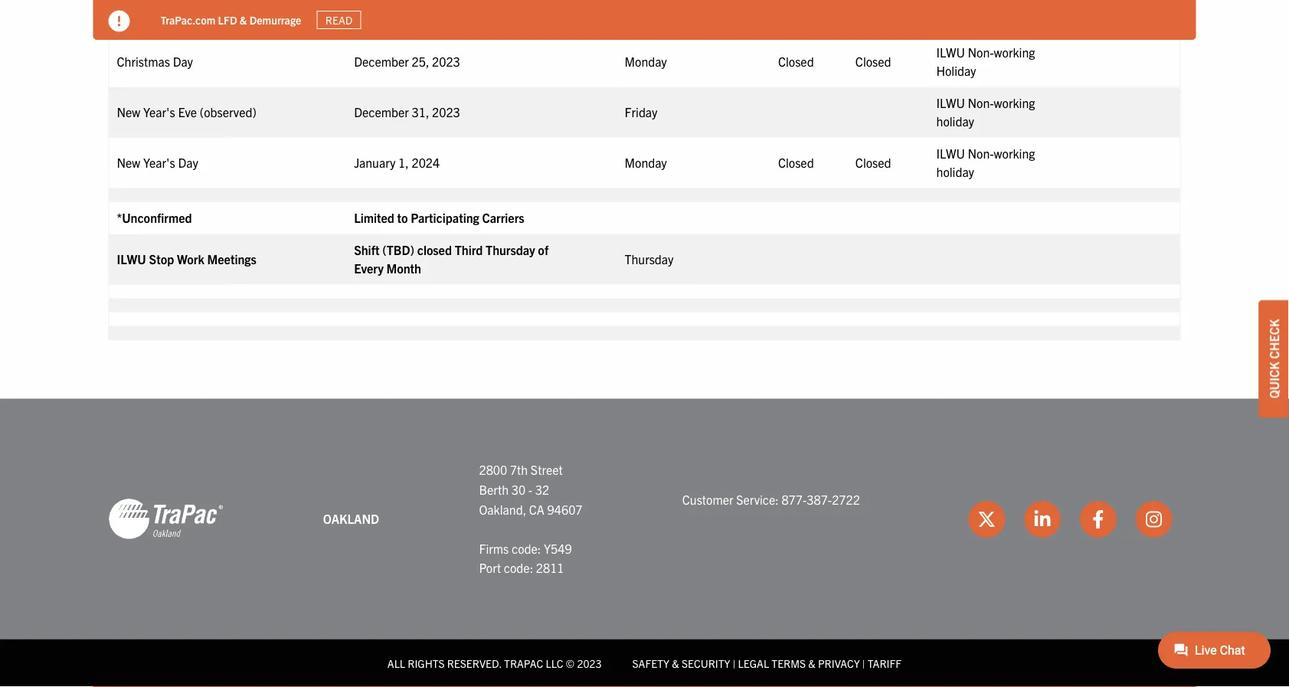 Task type: vqa. For each thing, say whether or not it's contained in the screenshot.
Los
no



Task type: describe. For each thing, give the bounding box(es) containing it.
safety
[[632, 656, 669, 670]]

footer containing 2800 7th street
[[0, 399, 1289, 687]]

december 31, 2023
[[354, 104, 460, 120]]

y549
[[544, 541, 572, 556]]

meetings
[[207, 251, 256, 267]]

2800
[[479, 462, 507, 478]]

terms
[[772, 656, 806, 670]]

©
[[566, 656, 575, 670]]

monday for 2024
[[625, 155, 667, 170]]

lfd
[[218, 13, 237, 27]]

tariff link
[[868, 656, 902, 670]]

1 vertical spatial code:
[[504, 560, 533, 576]]

quick
[[1266, 362, 1281, 399]]

new for new year's day
[[117, 155, 140, 170]]

new year's day
[[117, 155, 198, 170]]

december for december 22, 2023
[[354, 12, 409, 28]]

-
[[528, 482, 532, 497]]

customer
[[682, 492, 733, 507]]

legal terms & privacy link
[[738, 656, 860, 670]]

working for december 31, 2023
[[994, 95, 1035, 110]]

january
[[354, 155, 396, 170]]

new year's eve (observed)
[[117, 104, 256, 120]]

new for new year's eve (observed)
[[117, 104, 140, 120]]

trapac.com
[[160, 13, 215, 27]]

year's for eve
[[143, 104, 175, 120]]

(tbd)
[[382, 242, 414, 258]]

christmas day
[[117, 54, 193, 69]]

30
[[512, 482, 526, 497]]

working for january 1, 2024
[[994, 146, 1035, 161]]

quick check
[[1266, 319, 1281, 399]]

stop
[[149, 251, 174, 267]]

1 horizontal spatial &
[[672, 656, 679, 670]]

2811
[[536, 560, 564, 576]]

2 horizontal spatial &
[[808, 656, 816, 670]]

rights
[[408, 656, 445, 670]]

oakland
[[323, 511, 379, 527]]

reserved.
[[447, 656, 502, 670]]

january 1, 2024
[[354, 155, 440, 170]]

877-
[[782, 492, 807, 507]]

25,
[[412, 54, 429, 69]]

to
[[397, 210, 408, 225]]

non- for december 31, 2023
[[968, 95, 994, 110]]

llc
[[546, 656, 563, 670]]

firms
[[479, 541, 509, 556]]

0 horizontal spatial &
[[240, 13, 247, 27]]

solid image
[[108, 10, 130, 32]]

working for december 25, 2023
[[994, 45, 1035, 60]]

ilwu for december 31, 2023
[[936, 95, 965, 110]]

2722
[[832, 492, 860, 507]]

month
[[386, 261, 421, 276]]

*unconfirmed
[[117, 210, 195, 225]]

street
[[531, 462, 563, 478]]

1,
[[398, 155, 409, 170]]

31,
[[412, 104, 429, 120]]

christmas eve (observed)
[[117, 12, 251, 28]]

7th
[[510, 462, 528, 478]]

participating
[[411, 210, 479, 225]]



Task type: locate. For each thing, give the bounding box(es) containing it.
2 working from the top
[[994, 95, 1035, 110]]

new down "christmas day"
[[117, 104, 140, 120]]

22,
[[412, 12, 429, 28]]

0 vertical spatial december
[[354, 12, 409, 28]]

oakland image
[[108, 498, 223, 541]]

day
[[173, 54, 193, 69], [178, 155, 198, 170]]

year's
[[143, 104, 175, 120], [143, 155, 175, 170]]

1 vertical spatial monday
[[625, 155, 667, 170]]

limited
[[354, 210, 394, 225]]

oakland,
[[479, 502, 526, 517]]

0 vertical spatial eve
[[173, 12, 192, 28]]

1 vertical spatial new
[[117, 155, 140, 170]]

2 christmas from the top
[[117, 54, 170, 69]]

code: up 2811
[[512, 541, 541, 556]]

working
[[994, 45, 1035, 60], [994, 95, 1035, 110], [994, 146, 1035, 161]]

1 holiday from the top
[[936, 114, 974, 129]]

1 december from the top
[[354, 12, 409, 28]]

shift
[[354, 242, 380, 258]]

all rights reserved. trapac llc © 2023
[[387, 656, 602, 670]]

0 vertical spatial working
[[994, 45, 1035, 60]]

service:
[[736, 492, 779, 507]]

0 vertical spatial ilwu non-working holiday
[[936, 95, 1035, 129]]

check
[[1266, 319, 1281, 359]]

year's up *unconfirmed
[[143, 155, 175, 170]]

2 ilwu non-working holiday from the top
[[936, 146, 1035, 179]]

trapac
[[504, 656, 543, 670]]

year's up new year's day
[[143, 104, 175, 120]]

closed
[[778, 54, 814, 69], [855, 54, 891, 69], [778, 155, 814, 170], [855, 155, 891, 170]]

ilwu
[[936, 45, 965, 60], [936, 95, 965, 110], [936, 146, 965, 161], [117, 251, 146, 267]]

code:
[[512, 541, 541, 556], [504, 560, 533, 576]]

day down christmas eve (observed)
[[173, 54, 193, 69]]

1 | from the left
[[733, 656, 736, 670]]

1 vertical spatial eve
[[178, 104, 197, 120]]

& right terms
[[808, 656, 816, 670]]

ilwu non-working holiday for monday
[[936, 146, 1035, 179]]

december 25, 2023
[[354, 54, 460, 69]]

quick check link
[[1258, 300, 1289, 418]]

december left 31,
[[354, 104, 409, 120]]

ilwu non-working holiday for friday
[[936, 95, 1035, 129]]

firms code:  y549 port code:  2811
[[479, 541, 572, 576]]

privacy
[[818, 656, 860, 670]]

christmas
[[117, 12, 170, 28], [117, 54, 170, 69]]

monday up friday
[[625, 54, 667, 69]]

1 ilwu non-working holiday from the top
[[936, 95, 1035, 129]]

0 vertical spatial holiday
[[936, 114, 974, 129]]

3 non- from the top
[[968, 146, 994, 161]]

day down new year's eve (observed)
[[178, 155, 198, 170]]

& right safety
[[672, 656, 679, 670]]

32
[[535, 482, 549, 497]]

2 year's from the top
[[143, 155, 175, 170]]

third
[[455, 242, 483, 258]]

monday down friday
[[625, 155, 667, 170]]

2023 right ©
[[577, 656, 602, 670]]

2024
[[412, 155, 440, 170]]

year's for day
[[143, 155, 175, 170]]

ca
[[529, 502, 545, 517]]

1 christmas from the top
[[117, 12, 170, 28]]

0 vertical spatial year's
[[143, 104, 175, 120]]

new up *unconfirmed
[[117, 155, 140, 170]]

thursday
[[486, 242, 535, 258], [625, 251, 674, 267]]

monday for 2023
[[625, 54, 667, 69]]

0 vertical spatial monday
[[625, 54, 667, 69]]

3 december from the top
[[354, 104, 409, 120]]

non- for january 1, 2024
[[968, 146, 994, 161]]

eve
[[173, 12, 192, 28], [178, 104, 197, 120]]

2800 7th street berth 30 - 32 oakland, ca 94607
[[479, 462, 583, 517]]

(observed)
[[195, 12, 251, 28], [200, 104, 256, 120]]

read
[[325, 13, 352, 27]]

0 vertical spatial day
[[173, 54, 193, 69]]

customer service: 877-387-2722
[[682, 492, 860, 507]]

& right lfd
[[240, 13, 247, 27]]

0 vertical spatial (observed)
[[195, 12, 251, 28]]

1 vertical spatial ilwu non-working holiday
[[936, 146, 1035, 179]]

legal
[[738, 656, 769, 670]]

all
[[387, 656, 405, 670]]

0 vertical spatial new
[[117, 104, 140, 120]]

|
[[733, 656, 736, 670], [862, 656, 865, 670]]

1 vertical spatial day
[[178, 155, 198, 170]]

december 22, 2023
[[354, 12, 460, 28]]

holiday for friday
[[936, 114, 974, 129]]

december for december 25, 2023
[[354, 54, 409, 69]]

december
[[354, 12, 409, 28], [354, 54, 409, 69], [354, 104, 409, 120]]

shift (tbd) closed third thursday of every month
[[354, 242, 549, 276]]

387-
[[807, 492, 832, 507]]

2 holiday from the top
[[936, 164, 974, 179]]

carriers
[[482, 210, 524, 225]]

0 vertical spatial non-
[[968, 45, 994, 60]]

1 new from the top
[[117, 104, 140, 120]]

2023
[[432, 12, 460, 28], [432, 54, 460, 69], [432, 104, 460, 120], [577, 656, 602, 670]]

non- inside ilwu non-working holiday
[[968, 45, 994, 60]]

1 horizontal spatial |
[[862, 656, 865, 670]]

trapac.com lfd & demurrage
[[160, 13, 301, 27]]

1 vertical spatial year's
[[143, 155, 175, 170]]

ilwu for january 1, 2024
[[936, 146, 965, 161]]

| left legal
[[733, 656, 736, 670]]

christmas for christmas eve (observed)
[[117, 12, 170, 28]]

safety & security link
[[632, 656, 730, 670]]

eve left lfd
[[173, 12, 192, 28]]

christmas down solid image
[[117, 54, 170, 69]]

christmas up "christmas day"
[[117, 12, 170, 28]]

ilwu for december 25, 2023
[[936, 45, 965, 60]]

1 vertical spatial december
[[354, 54, 409, 69]]

2 vertical spatial december
[[354, 104, 409, 120]]

december for december 31, 2023
[[354, 104, 409, 120]]

ilwu stop work meetings
[[117, 251, 259, 267]]

94607
[[547, 502, 583, 517]]

2 new from the top
[[117, 155, 140, 170]]

1 horizontal spatial thursday
[[625, 251, 674, 267]]

2023 for december 31, 2023
[[432, 104, 460, 120]]

new
[[117, 104, 140, 120], [117, 155, 140, 170]]

tariff
[[868, 656, 902, 670]]

2 monday from the top
[[625, 155, 667, 170]]

ilwu inside ilwu non-working holiday
[[936, 45, 965, 60]]

2 december from the top
[[354, 54, 409, 69]]

work
[[177, 251, 204, 267]]

every
[[354, 261, 384, 276]]

1 vertical spatial non-
[[968, 95, 994, 110]]

2 non- from the top
[[968, 95, 994, 110]]

closed
[[417, 242, 452, 258]]

safety & security | legal terms & privacy | tariff
[[632, 656, 902, 670]]

ilwu non-working holiday
[[936, 95, 1035, 129], [936, 146, 1035, 179]]

2023 for december 25, 2023
[[432, 54, 460, 69]]

0 vertical spatial christmas
[[117, 12, 170, 28]]

non-
[[968, 45, 994, 60], [968, 95, 994, 110], [968, 146, 994, 161]]

of
[[538, 242, 549, 258]]

security
[[682, 656, 730, 670]]

ilwu non-working holiday
[[936, 45, 1035, 78]]

read link
[[317, 11, 361, 29]]

eve up new year's day
[[178, 104, 197, 120]]

demurrage
[[249, 13, 301, 27]]

2023 right 25,
[[432, 54, 460, 69]]

holiday
[[936, 114, 974, 129], [936, 164, 974, 179]]

2023 inside footer
[[577, 656, 602, 670]]

port
[[479, 560, 501, 576]]

december left 25,
[[354, 54, 409, 69]]

2023 for december 22, 2023
[[432, 12, 460, 28]]

limited to participating carriers
[[354, 210, 527, 225]]

1 monday from the top
[[625, 54, 667, 69]]

2 vertical spatial working
[[994, 146, 1035, 161]]

footer
[[0, 399, 1289, 687]]

working inside ilwu non-working holiday
[[994, 45, 1035, 60]]

0 horizontal spatial thursday
[[486, 242, 535, 258]]

1 working from the top
[[994, 45, 1035, 60]]

code: right port
[[504, 560, 533, 576]]

berth
[[479, 482, 509, 497]]

3 working from the top
[[994, 146, 1035, 161]]

christmas for christmas day
[[117, 54, 170, 69]]

1 year's from the top
[[143, 104, 175, 120]]

0 vertical spatial code:
[[512, 541, 541, 556]]

2 | from the left
[[862, 656, 865, 670]]

0 horizontal spatial |
[[733, 656, 736, 670]]

2 vertical spatial non-
[[968, 146, 994, 161]]

2023 right 31,
[[432, 104, 460, 120]]

non- for december 25, 2023
[[968, 45, 994, 60]]

&
[[240, 13, 247, 27], [672, 656, 679, 670], [808, 656, 816, 670]]

friday
[[625, 104, 658, 120]]

1 non- from the top
[[968, 45, 994, 60]]

2023 right 22,
[[432, 12, 460, 28]]

december left 22,
[[354, 12, 409, 28]]

1 vertical spatial (observed)
[[200, 104, 256, 120]]

monday
[[625, 54, 667, 69], [625, 155, 667, 170]]

thursday inside shift (tbd) closed third thursday of every month
[[486, 242, 535, 258]]

holiday for monday
[[936, 164, 974, 179]]

1 vertical spatial holiday
[[936, 164, 974, 179]]

1 vertical spatial christmas
[[117, 54, 170, 69]]

| left 'tariff' link
[[862, 656, 865, 670]]

holiday
[[936, 63, 976, 78]]

1 vertical spatial working
[[994, 95, 1035, 110]]



